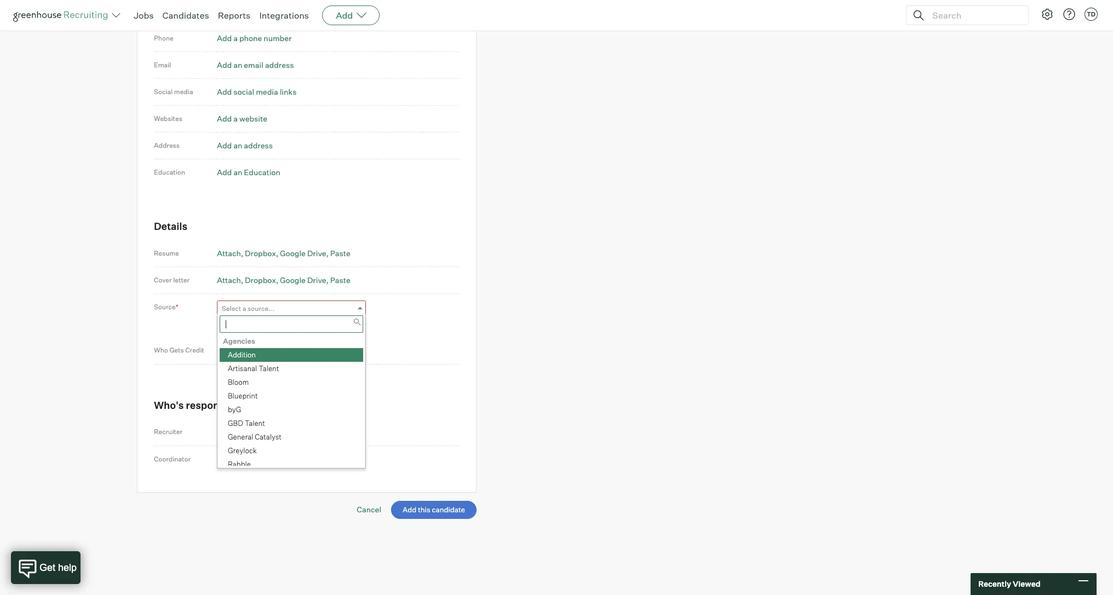 Task type: vqa. For each thing, say whether or not it's contained in the screenshot.
Job Setup
no



Task type: locate. For each thing, give the bounding box(es) containing it.
phone
[[239, 34, 262, 43]]

1 horizontal spatial media
[[256, 87, 278, 97]]

media right social
[[174, 88, 193, 96]]

1 vertical spatial address
[[244, 141, 273, 150]]

add social media links link
[[217, 87, 297, 97]]

1 vertical spatial dropbox
[[245, 276, 276, 285]]

2 an from the top
[[234, 141, 242, 150]]

2 google from the top
[[280, 276, 306, 285]]

1 vertical spatial test
[[222, 429, 235, 437]]

details
[[154, 220, 187, 232]]

2 dumtwo from the top
[[237, 429, 264, 437]]

1 vertical spatial attach link
[[217, 276, 243, 285]]

drive for resume
[[307, 249, 326, 258]]

0 vertical spatial google drive link
[[280, 249, 329, 258]]

catalyst
[[255, 433, 282, 442]]

2 dropbox from the top
[[245, 276, 276, 285]]

2 vertical spatial a
[[243, 305, 246, 313]]

agencies addition artisanal talent bloom blueprint byg gbd talent general catalyst greylock rabble
[[223, 337, 282, 469]]

0 vertical spatial dropbox link
[[245, 249, 278, 258]]

attach
[[217, 249, 241, 258], [217, 276, 241, 285]]

website
[[239, 114, 267, 123]]

dumtwo down agencies
[[237, 347, 264, 355]]

paste for resume
[[330, 249, 351, 258]]

address down website
[[244, 141, 273, 150]]

google drive link
[[280, 249, 329, 258], [280, 276, 329, 285]]

source
[[154, 303, 176, 311], [217, 320, 240, 329]]

0 vertical spatial source
[[154, 303, 176, 311]]

viewed
[[1013, 580, 1041, 589]]

test dumtwo for who gets credit
[[222, 347, 264, 355]]

select a source...
[[222, 305, 275, 313]]

test dumtwo link up none 'link'
[[217, 425, 366, 441]]

cancel link
[[357, 505, 381, 514]]

test dumtwo link down required
[[217, 343, 366, 359]]

dropbox for cover letter
[[245, 276, 276, 285]]

0 vertical spatial dumtwo
[[237, 347, 264, 355]]

an for email
[[234, 60, 242, 70]]

add
[[336, 10, 353, 21], [217, 34, 232, 43], [217, 60, 232, 70], [217, 87, 232, 97], [217, 114, 232, 123], [217, 141, 232, 150], [217, 168, 232, 177]]

0 vertical spatial test dumtwo
[[222, 347, 264, 355]]

dropbox for resume
[[245, 249, 276, 258]]

0 vertical spatial attach dropbox google drive paste
[[217, 249, 351, 258]]

td button
[[1083, 5, 1100, 23]]

drive for cover letter
[[307, 276, 326, 285]]

2 paste from the top
[[330, 276, 351, 285]]

add for add a phone number
[[217, 34, 232, 43]]

a
[[234, 34, 238, 43], [234, 114, 238, 123], [243, 305, 246, 313]]

source for source *
[[154, 303, 176, 311]]

who's
[[154, 399, 184, 411]]

2 dropbox link from the top
[[245, 276, 278, 285]]

1 vertical spatial attach dropbox google drive paste
[[217, 276, 351, 285]]

an left email
[[234, 60, 242, 70]]

recruiter
[[154, 428, 182, 436]]

dropbox link for cover letter
[[245, 276, 278, 285]]

google for cover letter
[[280, 276, 306, 285]]

attach dropbox google drive paste for cover letter
[[217, 276, 351, 285]]

0 horizontal spatial source
[[154, 303, 176, 311]]

2 drive from the top
[[307, 276, 326, 285]]

1 dumtwo from the top
[[237, 347, 264, 355]]

select
[[222, 305, 241, 313]]

attach dropbox google drive paste
[[217, 249, 351, 258], [217, 276, 351, 285]]

media
[[256, 87, 278, 97], [174, 88, 193, 96]]

paste
[[330, 249, 351, 258], [330, 276, 351, 285]]

required
[[249, 320, 276, 329]]

2 test dumtwo from the top
[[222, 429, 264, 437]]

0 vertical spatial an
[[234, 60, 242, 70]]

1 an from the top
[[234, 60, 242, 70]]

recently
[[979, 580, 1011, 589]]

add button
[[322, 5, 380, 25]]

1 vertical spatial an
[[234, 141, 242, 150]]

1 test dumtwo link from the top
[[217, 343, 366, 359]]

paste link for resume
[[330, 249, 351, 258]]

education down add an address link
[[244, 168, 280, 177]]

0 vertical spatial drive
[[307, 249, 326, 258]]

1 paste link from the top
[[330, 249, 351, 258]]

dropbox link
[[245, 249, 278, 258], [245, 276, 278, 285]]

dropbox link for resume
[[245, 249, 278, 258]]

dropbox
[[245, 249, 276, 258], [245, 276, 276, 285]]

1 vertical spatial paste link
[[330, 276, 351, 285]]

source left is
[[217, 320, 240, 329]]

education down address
[[154, 168, 185, 177]]

talent right artisanal
[[259, 365, 279, 373]]

paste link
[[330, 249, 351, 258], [330, 276, 351, 285]]

social media
[[154, 88, 193, 96]]

*
[[176, 303, 178, 311]]

test dumtwo link for who gets credit
[[217, 343, 366, 359]]

1 vertical spatial drive
[[307, 276, 326, 285]]

attach link
[[217, 249, 243, 258], [217, 276, 243, 285]]

1 drive from the top
[[307, 249, 326, 258]]

None submit
[[391, 501, 477, 519]]

talent down for
[[245, 419, 265, 428]]

blueprint
[[228, 392, 258, 401]]

an for address
[[234, 141, 242, 150]]

dumtwo for who gets credit
[[237, 347, 264, 355]]

an down add an address link
[[234, 168, 242, 177]]

add a phone number
[[217, 34, 292, 43]]

for
[[244, 399, 258, 411]]

1 horizontal spatial source
[[217, 320, 240, 329]]

education
[[244, 168, 280, 177], [154, 168, 185, 177]]

1 vertical spatial a
[[234, 114, 238, 123]]

test down agencies
[[222, 347, 235, 355]]

test dumtwo down the gbd
[[222, 429, 264, 437]]

1 vertical spatial dumtwo
[[237, 429, 264, 437]]

2 paste link from the top
[[330, 276, 351, 285]]

1 google from the top
[[280, 249, 306, 258]]

artisanal
[[228, 365, 257, 373]]

talent
[[259, 365, 279, 373], [245, 419, 265, 428]]

attach link for resume
[[217, 249, 243, 258]]

1 vertical spatial attach
[[217, 276, 241, 285]]

a for website
[[234, 114, 238, 123]]

1 attach link from the top
[[217, 249, 243, 258]]

1 vertical spatial paste
[[330, 276, 351, 285]]

1 paste from the top
[[330, 249, 351, 258]]

0 vertical spatial attach
[[217, 249, 241, 258]]

1 vertical spatial test dumtwo link
[[217, 425, 366, 441]]

a left "phone"
[[234, 34, 238, 43]]

None file field
[[13, 541, 152, 552], [0, 554, 139, 566], [13, 541, 152, 552], [0, 554, 139, 566]]

add a phone number link
[[217, 34, 292, 43]]

is
[[242, 320, 247, 329]]

test dumtwo down agencies
[[222, 347, 264, 355]]

1 vertical spatial google
[[280, 276, 306, 285]]

2 test dumtwo link from the top
[[217, 425, 366, 441]]

1 dropbox link from the top
[[245, 249, 278, 258]]

2 attach dropbox google drive paste from the top
[[217, 276, 351, 285]]

2 attach link from the top
[[217, 276, 243, 285]]

address right email
[[265, 60, 294, 70]]

add an email address link
[[217, 60, 294, 70]]

0 vertical spatial attach link
[[217, 249, 243, 258]]

general
[[228, 433, 253, 442]]

add for add social media links
[[217, 87, 232, 97]]

1 vertical spatial google drive link
[[280, 276, 329, 285]]

3 an from the top
[[234, 168, 242, 177]]

gets
[[170, 346, 184, 355]]

google drive link for cover letter
[[280, 276, 329, 285]]

integrations
[[259, 10, 309, 21]]

1 vertical spatial dropbox link
[[245, 276, 278, 285]]

an
[[234, 60, 242, 70], [234, 141, 242, 150], [234, 168, 242, 177]]

who's responsible for this candidate?
[[154, 399, 333, 411]]

test down the gbd
[[222, 429, 235, 437]]

greenhouse recruiting image
[[13, 9, 112, 22]]

media left links
[[256, 87, 278, 97]]

1 test dumtwo from the top
[[222, 347, 264, 355]]

2 vertical spatial an
[[234, 168, 242, 177]]

integrations link
[[259, 10, 309, 21]]

2 google drive link from the top
[[280, 276, 329, 285]]

1 vertical spatial test dumtwo
[[222, 429, 264, 437]]

1 vertical spatial source
[[217, 320, 240, 329]]

add for add an address
[[217, 141, 232, 150]]

add for add an email address
[[217, 60, 232, 70]]

source for source is required
[[217, 320, 240, 329]]

0 vertical spatial test
[[222, 347, 235, 355]]

email
[[154, 61, 171, 69]]

add an email address
[[217, 60, 294, 70]]

None text field
[[220, 316, 363, 333]]

1 google drive link from the top
[[280, 249, 329, 258]]

cover letter
[[154, 276, 190, 284]]

2 attach from the top
[[217, 276, 241, 285]]

reports link
[[218, 10, 251, 21]]

0 vertical spatial paste link
[[330, 249, 351, 258]]

test dumtwo link
[[217, 343, 366, 359], [217, 425, 366, 441]]

1 attach from the top
[[217, 249, 241, 258]]

add for add
[[336, 10, 353, 21]]

1 dropbox from the top
[[245, 249, 276, 258]]

google
[[280, 249, 306, 258], [280, 276, 306, 285]]

candidates
[[162, 10, 209, 21]]

add an address
[[217, 141, 273, 150]]

an down the add a website link
[[234, 141, 242, 150]]

byg
[[228, 406, 241, 414]]

1 test from the top
[[222, 347, 235, 355]]

phone
[[154, 34, 174, 42]]

bloom
[[228, 378, 249, 387]]

0 vertical spatial paste
[[330, 249, 351, 258]]

0 vertical spatial a
[[234, 34, 238, 43]]

0 vertical spatial dropbox
[[245, 249, 276, 258]]

add inside popup button
[[336, 10, 353, 21]]

test dumtwo
[[222, 347, 264, 355], [222, 429, 264, 437]]

2 test from the top
[[222, 429, 235, 437]]

1 horizontal spatial education
[[244, 168, 280, 177]]

drive
[[307, 249, 326, 258], [307, 276, 326, 285]]

a right select
[[243, 305, 246, 313]]

0 vertical spatial test dumtwo link
[[217, 343, 366, 359]]

test for who gets credit
[[222, 347, 235, 355]]

0 vertical spatial google
[[280, 249, 306, 258]]

dumtwo down the gbd
[[237, 429, 264, 437]]

a left website
[[234, 114, 238, 123]]

td button
[[1085, 8, 1098, 21]]

reports
[[218, 10, 251, 21]]

address
[[265, 60, 294, 70], [244, 141, 273, 150]]

dumtwo
[[237, 347, 264, 355], [237, 429, 264, 437]]

source down cover
[[154, 303, 176, 311]]

1 attach dropbox google drive paste from the top
[[217, 249, 351, 258]]



Task type: describe. For each thing, give the bounding box(es) containing it.
a for source...
[[243, 305, 246, 313]]

candidate?
[[280, 399, 333, 411]]

social
[[234, 87, 254, 97]]

addition
[[228, 351, 256, 360]]

add an education link
[[217, 168, 280, 177]]

add a website link
[[217, 114, 267, 123]]

jobs
[[134, 10, 154, 21]]

attach for cover letter
[[217, 276, 241, 285]]

add social media links
[[217, 87, 297, 97]]

address
[[154, 142, 180, 150]]

gbd
[[228, 419, 243, 428]]

responsible
[[186, 399, 242, 411]]

letter
[[173, 276, 190, 284]]

websites
[[154, 115, 182, 123]]

a for phone
[[234, 34, 238, 43]]

cancel
[[357, 505, 381, 514]]

0 vertical spatial address
[[265, 60, 294, 70]]

configure image
[[1041, 8, 1054, 21]]

test dumtwo link for recruiter
[[217, 425, 366, 441]]

1 vertical spatial talent
[[245, 419, 265, 428]]

Search text field
[[930, 7, 1019, 23]]

test dumtwo for recruiter
[[222, 429, 264, 437]]

0 horizontal spatial education
[[154, 168, 185, 177]]

source...
[[248, 305, 275, 313]]

rabble
[[228, 460, 251, 469]]

paste for cover letter
[[330, 276, 351, 285]]

google drive link for resume
[[280, 249, 329, 258]]

email
[[244, 60, 263, 70]]

number
[[264, 34, 292, 43]]

0 vertical spatial talent
[[259, 365, 279, 373]]

0 horizontal spatial media
[[174, 88, 193, 96]]

resume
[[154, 249, 179, 257]]

none
[[222, 456, 238, 465]]

test for recruiter
[[222, 429, 235, 437]]

who
[[154, 346, 168, 355]]

paste link for cover letter
[[330, 276, 351, 285]]

attach link for cover letter
[[217, 276, 243, 285]]

attach dropbox google drive paste for resume
[[217, 249, 351, 258]]

an for education
[[234, 168, 242, 177]]

greylock
[[228, 447, 257, 456]]

none link
[[217, 452, 366, 468]]

recently viewed
[[979, 580, 1041, 589]]

this
[[260, 399, 278, 411]]

attach for resume
[[217, 249, 241, 258]]

source *
[[154, 303, 178, 311]]

source is required
[[217, 320, 276, 329]]

dumtwo for recruiter
[[237, 429, 264, 437]]

jobs link
[[134, 10, 154, 21]]

candidates link
[[162, 10, 209, 21]]

add for add an education
[[217, 168, 232, 177]]

td
[[1087, 10, 1096, 18]]

credit
[[185, 346, 204, 355]]

social
[[154, 88, 173, 96]]

add a website
[[217, 114, 267, 123]]

who gets credit
[[154, 346, 204, 355]]

select a source... link
[[217, 301, 366, 317]]

add an address link
[[217, 141, 273, 150]]

google for resume
[[280, 249, 306, 258]]

add for add a website
[[217, 114, 232, 123]]

info
[[154, 5, 172, 17]]

add an education
[[217, 168, 280, 177]]

agencies
[[223, 337, 255, 346]]

links
[[280, 87, 297, 97]]

cover
[[154, 276, 172, 284]]

coordinator
[[154, 455, 191, 464]]



